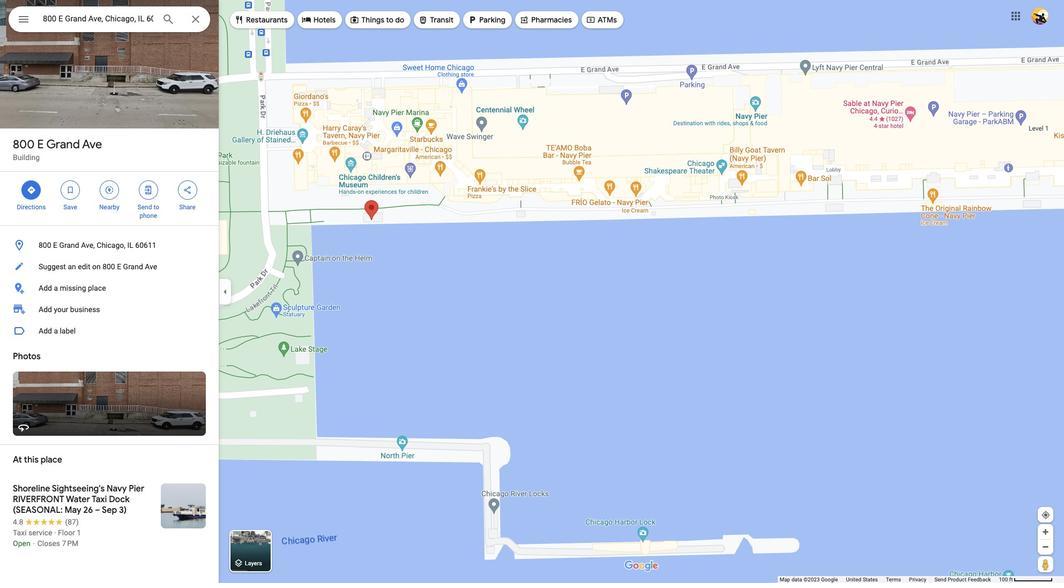 Task type: describe. For each thing, give the bounding box(es) containing it.
atms
[[598, 15, 617, 25]]

add a label button
[[0, 321, 219, 342]]

a for label
[[54, 327, 58, 336]]

800 for ave
[[13, 137, 35, 152]]

an
[[68, 263, 76, 271]]

map data ©2023 google
[[780, 577, 838, 583]]

grand inside button
[[123, 263, 143, 271]]

e for ave,
[[53, 241, 57, 250]]

 button
[[9, 6, 39, 34]]

add your business link
[[0, 299, 219, 321]]


[[26, 184, 36, 196]]

suggest
[[39, 263, 66, 271]]

chicago,
[[97, 241, 125, 250]]

(87)
[[65, 518, 79, 527]]

data
[[792, 577, 802, 583]]

missing
[[60, 284, 86, 293]]


[[183, 184, 192, 196]]

google maps element
[[0, 0, 1064, 584]]


[[17, 12, 30, 27]]

ave,
[[81, 241, 95, 250]]

 search field
[[9, 6, 210, 34]]


[[350, 14, 359, 26]]

send to phone
[[138, 204, 159, 220]]

shoreline
[[13, 484, 50, 495]]

800 e grand ave, chicago, il 60611 button
[[0, 235, 219, 256]]

100
[[999, 577, 1008, 583]]

suggest an edit on 800 e grand ave
[[39, 263, 157, 271]]

–
[[95, 506, 100, 516]]

navy
[[107, 484, 127, 495]]


[[144, 184, 153, 196]]

ave inside 800 e grand ave building
[[82, 137, 102, 152]]

 atms
[[586, 14, 617, 26]]

do
[[395, 15, 404, 25]]

transit
[[430, 15, 454, 25]]


[[66, 184, 75, 196]]

may
[[65, 506, 81, 516]]

800 inside button
[[102, 263, 115, 271]]

3)
[[119, 506, 127, 516]]

google account: ben nelson  
(ben.nelson1980@gmail.com) image
[[1031, 7, 1049, 24]]

on
[[92, 263, 101, 271]]

1
[[77, 529, 81, 538]]


[[586, 14, 596, 26]]

⋅
[[32, 540, 36, 548]]

grand for ave
[[46, 137, 80, 152]]

800 e grand ave main content
[[0, 0, 219, 584]]

states
[[863, 577, 878, 583]]

product
[[948, 577, 967, 583]]

a for missing
[[54, 284, 58, 293]]

place inside button
[[88, 284, 106, 293]]

pharmacies
[[531, 15, 572, 25]]


[[234, 14, 244, 26]]

zoom out image
[[1042, 544, 1050, 552]]

add a missing place
[[39, 284, 106, 293]]

ave inside button
[[145, 263, 157, 271]]

pier
[[129, 484, 144, 495]]

 hotels
[[302, 14, 336, 26]]

united
[[846, 577, 861, 583]]

©2023
[[804, 577, 820, 583]]

 transit
[[418, 14, 454, 26]]

add for add your business
[[39, 306, 52, 314]]

add your business
[[39, 306, 100, 314]]


[[468, 14, 477, 26]]

taxi service · floor 1 open ⋅ closes 7 pm
[[13, 529, 81, 548]]

floor
[[58, 529, 75, 538]]

google
[[821, 577, 838, 583]]

7 pm
[[62, 540, 78, 548]]

0 horizontal spatial place
[[41, 455, 62, 466]]

100 ft
[[999, 577, 1013, 583]]

edit
[[78, 263, 90, 271]]

dock
[[109, 495, 130, 506]]

united states button
[[846, 577, 878, 584]]

collapse side panel image
[[219, 286, 231, 298]]

water
[[66, 495, 90, 506]]

building
[[13, 153, 40, 162]]

zoom in image
[[1042, 529, 1050, 537]]

nearby
[[99, 204, 120, 211]]

terms
[[886, 577, 901, 583]]

e for ave
[[37, 137, 44, 152]]

suggest an edit on 800 e grand ave button
[[0, 256, 219, 278]]

to inside send to phone
[[154, 204, 159, 211]]

sightseeing's
[[52, 484, 105, 495]]

open
[[13, 540, 30, 548]]

·
[[54, 529, 56, 538]]

il
[[127, 241, 133, 250]]

shoreline sightseeing's navy pier riverfront water taxi dock (seasonal: may 26 – sep 3)
[[13, 484, 144, 516]]

service
[[28, 529, 52, 538]]

add a missing place button
[[0, 278, 219, 299]]

add a label
[[39, 327, 76, 336]]

to inside " things to do"
[[386, 15, 394, 25]]



Task type: vqa. For each thing, say whether or not it's contained in the screenshot.


Task type: locate. For each thing, give the bounding box(es) containing it.
2 vertical spatial add
[[39, 327, 52, 336]]

1 horizontal spatial taxi
[[92, 495, 107, 506]]

send inside send to phone
[[138, 204, 152, 211]]

0 vertical spatial add
[[39, 284, 52, 293]]

grand for ave,
[[59, 241, 79, 250]]

send left product
[[935, 577, 947, 583]]

2 horizontal spatial e
[[117, 263, 121, 271]]

800 right on
[[102, 263, 115, 271]]

(seasonal:
[[13, 506, 63, 516]]

2 a from the top
[[54, 327, 58, 336]]

none field inside 800 e grand ave, chicago, il 60611 field
[[43, 12, 153, 25]]

ft
[[1009, 577, 1013, 583]]

taxi inside shoreline sightseeing's navy pier riverfront water taxi dock (seasonal: may 26 – sep 3)
[[92, 495, 107, 506]]

send for send product feedback
[[935, 577, 947, 583]]

e right on
[[117, 263, 121, 271]]

2 horizontal spatial 800
[[102, 263, 115, 271]]

a left label
[[54, 327, 58, 336]]

0 vertical spatial place
[[88, 284, 106, 293]]

1 vertical spatial to
[[154, 204, 159, 211]]

a
[[54, 284, 58, 293], [54, 327, 58, 336]]

riverfront
[[13, 495, 64, 506]]

1 vertical spatial e
[[53, 241, 57, 250]]


[[418, 14, 428, 26]]

footer inside google maps element
[[780, 577, 999, 584]]

800 e grand ave building
[[13, 137, 102, 162]]

2 vertical spatial 800
[[102, 263, 115, 271]]

e inside button
[[117, 263, 121, 271]]

add for add a label
[[39, 327, 52, 336]]


[[519, 14, 529, 26]]

 pharmacies
[[519, 14, 572, 26]]

send
[[138, 204, 152, 211], [935, 577, 947, 583]]

add
[[39, 284, 52, 293], [39, 306, 52, 314], [39, 327, 52, 336]]

a left the missing
[[54, 284, 58, 293]]

1 vertical spatial ave
[[145, 263, 157, 271]]

0 vertical spatial grand
[[46, 137, 80, 152]]


[[302, 14, 311, 26]]

0 vertical spatial 800
[[13, 137, 35, 152]]

 restaurants
[[234, 14, 288, 26]]

united states
[[846, 577, 878, 583]]

grand inside 800 e grand ave building
[[46, 137, 80, 152]]

taxi down 4.8
[[13, 529, 27, 538]]

800 inside 800 e grand ave building
[[13, 137, 35, 152]]

place down on
[[88, 284, 106, 293]]

0 horizontal spatial ave
[[82, 137, 102, 152]]

taxi
[[92, 495, 107, 506], [13, 529, 27, 538]]

closes
[[37, 540, 60, 548]]

0 horizontal spatial to
[[154, 204, 159, 211]]

2 vertical spatial grand
[[123, 263, 143, 271]]

grand down "il"
[[123, 263, 143, 271]]

4.8 stars 87 reviews image
[[13, 517, 79, 528]]

grand inside button
[[59, 241, 79, 250]]

place
[[88, 284, 106, 293], [41, 455, 62, 466]]

e
[[37, 137, 44, 152], [53, 241, 57, 250], [117, 263, 121, 271]]

0 horizontal spatial e
[[37, 137, 44, 152]]

0 vertical spatial to
[[386, 15, 394, 25]]

e inside 800 e grand ave building
[[37, 137, 44, 152]]

1 a from the top
[[54, 284, 58, 293]]

show your location image
[[1041, 511, 1051, 521]]


[[105, 184, 114, 196]]

things
[[361, 15, 384, 25]]

taxi left dock
[[92, 495, 107, 506]]

 things to do
[[350, 14, 404, 26]]

grand left ave,
[[59, 241, 79, 250]]

send up phone
[[138, 204, 152, 211]]

privacy button
[[909, 577, 926, 584]]

0 vertical spatial a
[[54, 284, 58, 293]]

to up phone
[[154, 204, 159, 211]]

1 horizontal spatial place
[[88, 284, 106, 293]]

add left label
[[39, 327, 52, 336]]

footer containing map data ©2023 google
[[780, 577, 999, 584]]

this
[[24, 455, 39, 466]]

1 horizontal spatial ave
[[145, 263, 157, 271]]

 parking
[[468, 14, 506, 26]]

1 vertical spatial grand
[[59, 241, 79, 250]]

at this place
[[13, 455, 62, 466]]

map
[[780, 577, 790, 583]]

4.8
[[13, 518, 23, 527]]

layers
[[245, 561, 262, 568]]

2 add from the top
[[39, 306, 52, 314]]

1 horizontal spatial to
[[386, 15, 394, 25]]

e inside button
[[53, 241, 57, 250]]

0 horizontal spatial 800
[[13, 137, 35, 152]]

1 horizontal spatial send
[[935, 577, 947, 583]]

26
[[83, 506, 93, 516]]

restaurants
[[246, 15, 288, 25]]

at
[[13, 455, 22, 466]]

800 for ave,
[[39, 241, 51, 250]]

actions for 800 e grand ave region
[[0, 172, 219, 226]]

0 vertical spatial e
[[37, 137, 44, 152]]

800 up building
[[13, 137, 35, 152]]

1 vertical spatial place
[[41, 455, 62, 466]]

terms button
[[886, 577, 901, 584]]

add left your
[[39, 306, 52, 314]]

directions
[[17, 204, 46, 211]]

1 horizontal spatial e
[[53, 241, 57, 250]]

place right this
[[41, 455, 62, 466]]

add down suggest on the top
[[39, 284, 52, 293]]

save
[[63, 204, 77, 211]]

send inside button
[[935, 577, 947, 583]]

800 E Grand Ave, Chicago, IL 60611 field
[[9, 6, 210, 32]]

taxi inside taxi service · floor 1 open ⋅ closes 7 pm
[[13, 529, 27, 538]]

1 horizontal spatial 800
[[39, 241, 51, 250]]

hotels
[[313, 15, 336, 25]]

1 add from the top
[[39, 284, 52, 293]]

1 vertical spatial send
[[935, 577, 947, 583]]

footer
[[780, 577, 999, 584]]

share
[[179, 204, 196, 211]]

0 vertical spatial ave
[[82, 137, 102, 152]]

send product feedback button
[[935, 577, 991, 584]]

feedback
[[968, 577, 991, 583]]

2 vertical spatial e
[[117, 263, 121, 271]]

1 vertical spatial taxi
[[13, 529, 27, 538]]

0 vertical spatial taxi
[[92, 495, 107, 506]]

800 inside button
[[39, 241, 51, 250]]

parking
[[479, 15, 506, 25]]

0 vertical spatial send
[[138, 204, 152, 211]]

3 add from the top
[[39, 327, 52, 336]]

grand up 
[[46, 137, 80, 152]]

0 horizontal spatial taxi
[[13, 529, 27, 538]]

business
[[70, 306, 100, 314]]

1 vertical spatial add
[[39, 306, 52, 314]]

photos
[[13, 352, 41, 362]]

send for send to phone
[[138, 204, 152, 211]]

show street view coverage image
[[1038, 557, 1053, 573]]

label
[[60, 327, 76, 336]]

800 up suggest on the top
[[39, 241, 51, 250]]

1 vertical spatial 800
[[39, 241, 51, 250]]

e up suggest on the top
[[53, 241, 57, 250]]

your
[[54, 306, 68, 314]]

to left the do
[[386, 15, 394, 25]]

100 ft button
[[999, 577, 1053, 583]]

e up building
[[37, 137, 44, 152]]

60611
[[135, 241, 156, 250]]

add for add a missing place
[[39, 284, 52, 293]]

privacy
[[909, 577, 926, 583]]

phone
[[139, 212, 157, 220]]

800 e grand ave, chicago, il 60611
[[39, 241, 156, 250]]

0 horizontal spatial send
[[138, 204, 152, 211]]

1 vertical spatial a
[[54, 327, 58, 336]]

None field
[[43, 12, 153, 25]]

send product feedback
[[935, 577, 991, 583]]



